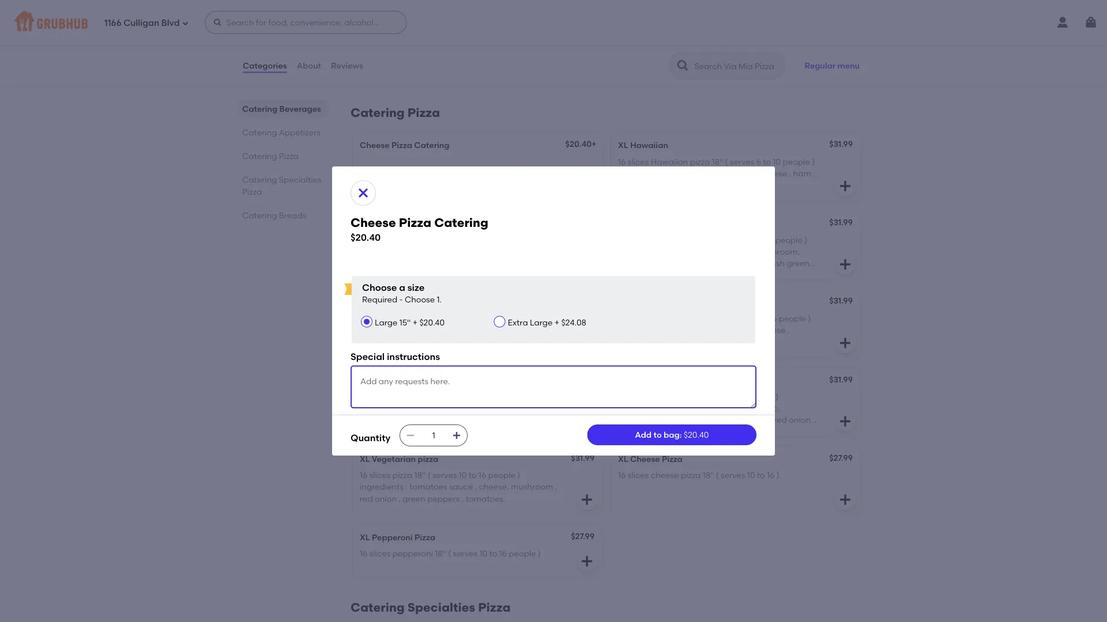 Task type: locate. For each thing, give the bounding box(es) containing it.
slices for 16 slices hawaiian pizza  18" ( serves 6 to 10 people ) ingredients : tomatoes sauce , extra cheese , ham , pineapple .
[[628, 157, 649, 167]]

green right fresh
[[787, 259, 810, 268]]

1166
[[104, 18, 121, 28]]

0 vertical spatial cheese
[[360, 140, 390, 150]]

people inside 16 slices pizza 18'' ( serves 10 to 16 people ) ingredients : pesto sauce , cheese . garlic, tomatoes, artichoke hearts, mushroom, red onion and chicken
[[747, 392, 774, 402]]

1 vertical spatial extra
[[482, 314, 503, 323]]

svg image
[[1084, 16, 1098, 29], [838, 59, 852, 73], [580, 179, 594, 193], [580, 336, 594, 350], [406, 431, 415, 440], [452, 431, 461, 440], [580, 493, 594, 507], [580, 555, 594, 569]]

1 vertical spatial mushroom
[[360, 416, 402, 425]]

ranch
[[646, 37, 669, 47], [656, 54, 679, 63]]

2 horizontal spatial +
[[592, 139, 596, 149]]

2 horizontal spatial 6
[[756, 157, 761, 167]]

2 large from the left
[[530, 318, 553, 327]]

choose a size required - choose 1.
[[362, 282, 442, 305]]

6 inside 16 slices combination pizza 18'' serves ( 6 to 10 people ) ingredients : tomatoes sauce , salami linguica , mushroom,green peppers black olives and sausage .
[[511, 235, 516, 245]]

0 vertical spatial extra
[[737, 168, 757, 178]]

slices down chipotle
[[369, 392, 391, 402]]

0 vertical spatial green
[[787, 259, 810, 268]]

: left pesto
[[664, 404, 666, 414]]

svg image
[[213, 18, 222, 27], [182, 20, 189, 27], [838, 179, 852, 193], [356, 186, 370, 200], [838, 258, 852, 272], [838, 336, 852, 350], [580, 415, 594, 429], [838, 415, 852, 429], [838, 493, 852, 507]]

2 vertical spatial pepperoni
[[372, 533, 413, 543]]

large right extra
[[530, 318, 553, 327]]

and
[[547, 259, 563, 268], [699, 259, 715, 268], [705, 337, 720, 347], [494, 416, 510, 425], [618, 427, 634, 437]]

onion inside 16 slices pizza 18'' ( serves 10 to 16 people ) ingredients : pesto sauce , cheese . garlic, tomatoes, artichoke hearts, mushroom, red onion and chicken
[[789, 416, 811, 425]]

onion inside 16 slices italiana pizza 18'' ( serves 6 to 10 people ) ingredients : garlic sauce , cheese , mushroom, tomatoes ,sausage , and topped with fresh green onion .
[[618, 270, 640, 280]]

. inside 16 slices spicy chicken 18'' ( serves 10 to 16 people ) ingredients : chipotle spicy sauce , cheese , mushroom , red onion , tomatoes , and chicken marinated with chipotle sauce .
[[481, 427, 483, 437]]

1 horizontal spatial catering specialties pizza
[[351, 601, 511, 615]]

slices for 16 slices italiana pizza 18'' ( serves 6 to 10 people ) ingredients : garlic sauce , cheese , mushroom, tomatoes ,sausage , and topped with fresh green onion .
[[628, 235, 649, 245]]

pepperoni for xl pepperoni pizza
[[372, 533, 413, 543]]

chicken right mia
[[727, 297, 757, 307]]

0 horizontal spatial mushroom
[[360, 416, 402, 425]]

1 vertical spatial pepperoni
[[372, 297, 413, 307]]

and inside 16 slices chicken pizza 18'' ( serves 10 to 16 people ) ingredients : garlic sauce , cilantro . cheese , mushroom , red onion and chicken .
[[705, 337, 720, 347]]

0 horizontal spatial catering pizza
[[242, 151, 299, 161]]

) inside 16 slices double pepperoni with extra cheese 18'' ( serves 10 to 16 people )
[[445, 325, 448, 335]]

choose up required
[[362, 282, 397, 293]]

20
[[736, 54, 746, 63]]

pizza up pesto
[[651, 392, 671, 402]]

pizza inside 16 slices italiana pizza 18'' ( serves 6 to 10 people ) ingredients : garlic sauce , cheese , mushroom, tomatoes ,sausage , and topped with fresh green onion .
[[683, 235, 702, 245]]

$24.08
[[561, 318, 586, 327]]

: inside 16 slices pizza 18'' ( serves 10 to 16 people ) ingredients : pesto sauce , cheese . garlic, tomatoes, artichoke hearts, mushroom, red onion and chicken
[[664, 404, 666, 414]]

1 horizontal spatial peppers
[[466, 259, 498, 268]]

10
[[773, 157, 781, 167], [527, 235, 535, 245], [765, 235, 773, 245], [749, 314, 757, 323], [386, 325, 394, 335], [491, 392, 499, 402], [717, 392, 725, 402], [459, 471, 467, 480], [747, 471, 755, 480], [479, 549, 487, 559]]

pizza
[[408, 106, 440, 120], [392, 140, 412, 150], [279, 151, 299, 161], [242, 187, 262, 197], [399, 216, 431, 230], [403, 219, 424, 229], [683, 235, 702, 245], [662, 454, 683, 464], [415, 533, 435, 543], [478, 601, 511, 615]]

0 vertical spatial spicy
[[392, 392, 413, 402]]

large left 15"
[[375, 318, 397, 327]]

and inside 16 slices spicy chicken 18'' ( serves 10 to 16 people ) ingredients : chipotle spicy sauce , cheese , mushroom , red onion , tomatoes , and chicken marinated with chipotle sauce .
[[494, 416, 510, 425]]

,
[[733, 168, 735, 178], [789, 168, 791, 178], [813, 168, 815, 178], [509, 247, 511, 257], [718, 247, 720, 257], [752, 247, 754, 257], [393, 259, 395, 268], [695, 259, 697, 268], [718, 325, 720, 335], [787, 325, 790, 335], [662, 337, 664, 347], [491, 404, 493, 414], [525, 404, 527, 414], [717, 404, 719, 414], [404, 416, 406, 425], [447, 416, 449, 425], [490, 416, 492, 425], [475, 482, 477, 492], [555, 482, 557, 492], [399, 494, 401, 504], [462, 494, 464, 504]]

mushroom, down garlic, at right
[[728, 416, 772, 425]]

mushroom, up fresh
[[756, 247, 800, 257]]

16 slices pizza 18'' ( serves 10 to 16 people ) ingredients : pesto sauce , cheese . garlic, tomatoes, artichoke hearts, mushroom, red onion and chicken
[[618, 392, 811, 437]]

0 vertical spatial pepperoni
[[360, 37, 401, 47]]

. inside 16 slices combination pizza 18'' serves ( 6 to 10 people ) ingredients : tomatoes sauce , salami linguica , mushroom,green peppers black olives and sausage .
[[395, 270, 397, 280]]

pepperoni for xl pepperoni blast
[[372, 297, 413, 307]]

regular menu button
[[799, 53, 865, 78]]

+ left $24.08
[[555, 318, 559, 327]]

0 horizontal spatial specialties
[[279, 175, 322, 185]]

slices for 16 slices combination pizza 18'' serves ( 6 to 10 people ) ingredients : tomatoes sauce , salami linguica , mushroom,green peppers black olives and sausage .
[[369, 235, 391, 245]]

ingredients down the garlic
[[618, 325, 662, 335]]

serves inside 16 slices combination pizza 18'' serves ( 6 to 10 people ) ingredients : tomatoes sauce , salami linguica , mushroom,green peppers black olives and sausage .
[[480, 235, 504, 245]]

) inside 16 slices pizza 18'' ( serves 10 to 16 people ) ingredients : pesto sauce , cheese . garlic, tomatoes, artichoke hearts, mushroom, red onion and chicken
[[776, 392, 779, 402]]

to inside 16 slices chicken pizza 18'' ( serves 10 to 16 people ) ingredients : garlic sauce , cilantro . cheese , mushroom , red onion and chicken .
[[759, 314, 767, 323]]

+ right 15"
[[413, 318, 417, 327]]

slices up tomatoes,
[[628, 392, 649, 402]]

slices for 16 slices double pepperoni with extra cheese 18'' ( serves 10 to 16 people )
[[369, 314, 391, 323]]

$31.99
[[829, 139, 853, 149], [829, 218, 853, 228], [829, 296, 853, 306], [829, 375, 853, 384], [571, 453, 594, 463]]

0 vertical spatial choose
[[362, 282, 397, 293]]

italiana
[[651, 235, 681, 245]]

16 inside 16 slices hawaiian pizza  18" ( serves 6 to 10 people ) ingredients : tomatoes sauce , extra cheese , ham , pineapple .
[[618, 157, 626, 167]]

catering pizza up cheese pizza catering
[[351, 106, 440, 120]]

breads
[[279, 210, 306, 220]]

0 horizontal spatial +
[[413, 318, 417, 327]]

0 vertical spatial with
[[747, 259, 764, 268]]

ingredients up tomatoes,
[[618, 404, 662, 414]]

xl for xl vegetarian pizza
[[360, 454, 370, 464]]

catering pizza down catering appetizers
[[242, 151, 299, 161]]

1 vertical spatial with
[[464, 314, 481, 323]]

garlic
[[668, 247, 690, 257], [668, 325, 690, 335]]

$27.99
[[829, 453, 853, 463], [571, 532, 594, 541]]

0 horizontal spatial 6
[[511, 235, 516, 245]]

catering breads tab
[[242, 209, 323, 221]]

a
[[399, 282, 405, 293]]

0 vertical spatial hawaiian
[[630, 140, 668, 150]]

0 vertical spatial catering pizza
[[351, 106, 440, 120]]

slices inside 16 slices italiana pizza 18'' ( serves 6 to 10 people ) ingredients : garlic sauce , cheese , mushroom, tomatoes ,sausage , and topped with fresh green onion .
[[628, 235, 649, 245]]

: inside 16 slices hawaiian pizza  18" ( serves 6 to 10 people ) ingredients : tomatoes sauce , extra cheese , ham , pineapple .
[[664, 168, 666, 178]]

ingredients up the pineapple
[[618, 168, 662, 178]]

and inside 16 slices combination pizza 18'' serves ( 6 to 10 people ) ingredients : tomatoes sauce , salami linguica , mushroom,green peppers black olives and sausage .
[[547, 259, 563, 268]]

1 horizontal spatial $27.99
[[829, 453, 853, 463]]

pizza inside 16 slices combination pizza 18'' serves ( 6 to 10 people ) ingredients : tomatoes sauce , salami linguica , mushroom,green peppers black olives and sausage .
[[444, 235, 464, 245]]

xl for xl combo pizza
[[360, 219, 370, 229]]

$20.40 for bag:
[[684, 430, 709, 440]]

$20.40 for catering
[[351, 232, 381, 243]]

to
[[747, 54, 755, 63], [763, 157, 771, 167], [518, 235, 526, 245], [755, 235, 764, 245], [759, 314, 767, 323], [396, 325, 404, 335], [501, 392, 509, 402], [727, 392, 735, 402], [654, 430, 662, 440], [469, 471, 477, 480], [757, 471, 765, 480], [489, 549, 497, 559]]

topped
[[717, 259, 745, 268]]

0 vertical spatial garlic
[[668, 247, 690, 257]]

slices for 16 slices pepperoni 18'' ( serves 10 to 16 people )
[[369, 549, 391, 559]]

1 horizontal spatial spicy
[[443, 404, 463, 414]]

: for combination
[[440, 247, 442, 257]]

bacon ranch sticks
[[618, 37, 693, 47]]

: down italiana
[[664, 247, 666, 257]]

hawaiian down xl hawaiian
[[651, 157, 688, 167]]

xl for xl hawaiian
[[618, 140, 628, 150]]

chicken down special instructions 'text field' at the bottom of the page
[[512, 416, 542, 425]]

mushroom,
[[756, 247, 800, 257], [728, 416, 772, 425]]

: down xl chipotle chicken
[[406, 404, 408, 414]]

pizza left 18"
[[690, 157, 710, 167]]

special instructions
[[351, 351, 440, 363]]

slices down xl pepperoni pizza on the bottom
[[369, 549, 391, 559]]

mushroom down the garlic
[[618, 337, 660, 347]]

tomatoes inside "16 slices pizza 18'' ( serves 10 to 16 people ) ingredients : tomatoes sauce , cheese, mushroom , red onion , green peppers , tomatoes."
[[409, 482, 447, 492]]

1 horizontal spatial with
[[464, 314, 481, 323]]

tomatoes,
[[618, 416, 658, 425]]

1 vertical spatial peppers
[[427, 494, 460, 504]]

appetizers
[[279, 127, 320, 137]]

menu
[[838, 61, 860, 71]]

0 horizontal spatial peppers
[[427, 494, 460, 504]]

1 horizontal spatial mushroom
[[511, 482, 553, 492]]

)
[[798, 54, 801, 63], [812, 157, 815, 167], [804, 235, 807, 245], [389, 247, 392, 257], [759, 297, 762, 307], [808, 314, 811, 323], [445, 325, 448, 335], [550, 392, 553, 402], [776, 392, 779, 402], [517, 471, 520, 480], [777, 471, 779, 480], [538, 549, 541, 559]]

xl vegetarian pizza
[[360, 454, 438, 464]]

onion
[[618, 270, 640, 280], [681, 337, 703, 347], [423, 416, 445, 425], [789, 416, 811, 425], [375, 494, 397, 504]]

xl for xl garlic chicken ( via mia chicken )
[[618, 297, 628, 307]]

green up xl pepperoni pizza on the bottom
[[403, 494, 425, 504]]

pizza inside "16 slices pizza 18'' ( serves 10 to 16 people ) ingredients : tomatoes sauce , cheese, mushroom , red onion , green peppers , tomatoes."
[[392, 471, 412, 480]]

tomatoes inside 16 slices italiana pizza 18'' ( serves 6 to 10 people ) ingredients : garlic sauce , cheese , mushroom, tomatoes ,sausage , and topped with fresh green onion .
[[618, 259, 656, 268]]

18'' inside "16 slices pizza 18'' ( serves 10 to 16 people ) ingredients : tomatoes sauce , cheese, mushroom , red onion , green peppers , tomatoes."
[[414, 471, 426, 480]]

serves inside 16 slices chicken pizza 18'' ( serves 10 to 16 people ) ingredients : garlic sauce , cilantro . cheese , mushroom , red onion and chicken .
[[723, 314, 748, 323]]

slices
[[628, 157, 649, 167], [369, 235, 391, 245], [628, 235, 649, 245], [369, 314, 391, 323], [628, 314, 649, 323], [369, 392, 391, 402], [628, 392, 649, 402], [369, 471, 391, 480], [628, 471, 649, 480], [369, 549, 391, 559]]

10 inside 16 slices spicy chicken 18'' ( serves 10 to 16 people ) ingredients : chipotle spicy sauce , cheese , mushroom , red onion , tomatoes , and chicken marinated with chipotle sauce .
[[491, 392, 499, 402]]

.
[[660, 180, 662, 190], [395, 270, 397, 280], [642, 270, 644, 280], [754, 325, 756, 335], [755, 337, 757, 347], [751, 404, 753, 414], [481, 427, 483, 437]]

0 vertical spatial catering specialties pizza
[[242, 175, 322, 197]]

1 horizontal spatial green
[[787, 259, 810, 268]]

sauce inside 16 slices pizza 18'' ( serves 10 to 16 people ) ingredients : pesto sauce , cheese . garlic, tomatoes, artichoke hearts, mushroom, red onion and chicken
[[692, 404, 715, 414]]

catering specialties pizza
[[242, 175, 322, 197], [351, 601, 511, 615]]

hawaiian
[[630, 140, 668, 150], [651, 157, 688, 167]]

red inside 16 slices chicken pizza 18'' ( serves 10 to 16 people ) ingredients : garlic sauce , cilantro . cheese , mushroom , red onion and chicken .
[[666, 337, 679, 347]]

combo
[[372, 219, 401, 229]]

1 vertical spatial spicy
[[443, 404, 463, 414]]

1 horizontal spatial extra
[[737, 168, 757, 178]]

pepperoni
[[360, 37, 401, 47], [372, 297, 413, 307], [372, 533, 413, 543]]

extra inside 16 slices double pepperoni with extra cheese 18'' ( serves 10 to 16 people )
[[482, 314, 503, 323]]

garlic up ,sausage
[[668, 247, 690, 257]]

ingredients for combination
[[394, 247, 438, 257]]

slices down the vegetarian
[[369, 471, 391, 480]]

$31.99 for 16 slices chicken pizza 18'' ( serves 10 to 16 people ) ingredients : garlic sauce , cilantro . cheese , mushroom , red onion and chicken .
[[829, 296, 853, 306]]

xl for xl pepperoni pizza
[[360, 533, 370, 543]]

mushroom up marinated on the bottom left
[[360, 416, 402, 425]]

1 horizontal spatial specialties
[[408, 601, 475, 615]]

2 garlic from the top
[[668, 325, 690, 335]]

1 vertical spatial $27.99
[[571, 532, 594, 541]]

xl for xl pepperoni blast
[[360, 297, 370, 307]]

cheese for cheese pizza catering $20.40
[[351, 216, 396, 230]]

chicken down tomatoes,
[[636, 427, 666, 437]]

green
[[787, 259, 810, 268], [403, 494, 425, 504]]

Input item quantity number field
[[421, 425, 446, 446]]

18'' inside 16 slices chicken pizza 18'' ( serves 10 to 16 people ) ingredients : garlic sauce , cilantro . cheese , mushroom , red onion and chicken .
[[705, 314, 716, 323]]

16 slices cheese pizza 18'' ( serves 10 to 16 )
[[618, 471, 779, 480]]

pizza down xl vegetarian pizza
[[392, 471, 412, 480]]

slices inside 16 slices double pepperoni with extra cheese 18'' ( serves 10 to 16 people )
[[369, 314, 391, 323]]

pepperoni sticks
[[360, 37, 425, 47]]

ingredients down italiana
[[618, 247, 662, 257]]

1 vertical spatial mushroom,
[[728, 416, 772, 425]]

slices inside 16 slices spicy chicken 18'' ( serves 10 to 16 people ) ingredients : chipotle spicy sauce , cheese , mushroom , red onion , tomatoes , and chicken marinated with chipotle sauce .
[[369, 392, 391, 402]]

pizza up mushroom,green
[[444, 235, 464, 245]]

slices inside 16 slices combination pizza 18'' serves ( 6 to 10 people ) ingredients : tomatoes sauce , salami linguica , mushroom,green peppers black olives and sausage .
[[369, 235, 391, 245]]

large
[[375, 318, 397, 327], [530, 318, 553, 327]]

and inside 16 slices italiana pizza 18'' ( serves 6 to 10 people ) ingredients : garlic sauce , cheese , mushroom, tomatoes ,sausage , and topped with fresh green onion .
[[699, 259, 715, 268]]

with left extra
[[464, 314, 481, 323]]

1 vertical spatial garlic
[[668, 325, 690, 335]]

10 inside "16 slices pizza 18'' ( serves 10 to 16 people ) ingredients : tomatoes sauce , cheese, mushroom , red onion , green peppers , tomatoes."
[[459, 471, 467, 480]]

2 vertical spatial mushroom
[[511, 482, 553, 492]]

with left fresh
[[747, 259, 764, 268]]

1 vertical spatial hawaiian
[[651, 157, 688, 167]]

18'' inside 16 slices spicy chicken 18'' ( serves 10 to 16 people ) ingredients : chipotle spicy sauce , cheese , mushroom , red onion , tomatoes , and chicken marinated with chipotle sauce .
[[447, 392, 458, 402]]

catering beverages
[[242, 104, 321, 114]]

quantity
[[351, 432, 390, 444]]

slices inside 16 slices pizza 18'' ( serves 10 to 16 people ) ingredients : pesto sauce , cheese . garlic, tomatoes, artichoke hearts, mushroom, red onion and chicken
[[628, 392, 649, 402]]

cheese
[[360, 140, 390, 150], [351, 216, 396, 230], [630, 454, 660, 464]]

1 horizontal spatial +
[[555, 318, 559, 327]]

: inside 16 slices italiana pizza 18'' ( serves 6 to 10 people ) ingredients : garlic sauce , cheese , mushroom, tomatoes ,sausage , and topped with fresh green onion .
[[664, 247, 666, 257]]

add
[[635, 430, 652, 440]]

chicken
[[656, 297, 689, 307]]

sauce inside 16 slices hawaiian pizza  18" ( serves 6 to 10 people ) ingredients : tomatoes sauce , extra cheese , ham , pineapple .
[[708, 168, 731, 178]]

with inside 16 slices double pepperoni with extra cheese 18'' ( serves 10 to 16 people )
[[464, 314, 481, 323]]

+
[[592, 139, 596, 149], [413, 318, 417, 327], [555, 318, 559, 327]]

pizza inside 16 slices hawaiian pizza  18" ( serves 6 to 10 people ) ingredients : tomatoes sauce , extra cheese , ham , pineapple .
[[690, 157, 710, 167]]

garlic down chicken
[[668, 325, 690, 335]]

( inside 16 slices italiana pizza 18'' ( serves 6 to 10 people ) ingredients : garlic sauce , cheese , mushroom, tomatoes ,sausage , and topped with fresh green onion .
[[718, 235, 720, 245]]

pizza down xl garlic chicken ( via mia chicken )
[[683, 314, 703, 323]]

spicy
[[392, 392, 413, 402], [443, 404, 463, 414]]

garlic for italiana
[[668, 247, 690, 257]]

chicken down xl chipotle chicken
[[415, 392, 445, 402]]

required
[[362, 295, 397, 305]]

peppers left tomatoes.
[[427, 494, 460, 504]]

ingredients up marinated on the bottom left
[[360, 404, 404, 414]]

18'' inside 16 slices combination pizza 18'' serves ( 6 to 10 people ) ingredients : tomatoes sauce , salami linguica , mushroom,green peppers black olives and sausage .
[[466, 235, 478, 245]]

2 vertical spatial with
[[403, 427, 420, 437]]

1 vertical spatial catering pizza
[[242, 151, 299, 161]]

1 vertical spatial specialties
[[408, 601, 475, 615]]

0 vertical spatial specialties
[[279, 175, 322, 185]]

people
[[769, 54, 796, 63], [783, 157, 810, 167], [775, 235, 803, 245], [360, 247, 387, 257], [779, 314, 806, 323], [416, 325, 443, 335], [521, 392, 548, 402], [747, 392, 774, 402], [488, 471, 515, 480], [509, 549, 536, 559]]

18"
[[712, 157, 723, 167]]

0 horizontal spatial catering specialties pizza
[[242, 175, 322, 197]]

6
[[756, 157, 761, 167], [511, 235, 516, 245], [749, 235, 754, 245]]

ingredients down the vegetarian
[[360, 482, 404, 492]]

spicy down xl chipotle chicken
[[392, 392, 413, 402]]

1 large from the left
[[375, 318, 397, 327]]

15"
[[399, 318, 411, 327]]

chipotle
[[409, 404, 441, 414], [421, 427, 453, 437]]

sauce inside 16 slices chicken pizza 18'' ( serves 10 to 16 people ) ingredients : garlic sauce , cilantro . cheese , mushroom , red onion and chicken .
[[692, 325, 716, 335]]

:
[[664, 168, 666, 178], [440, 247, 442, 257], [664, 247, 666, 257], [664, 325, 666, 335], [406, 404, 408, 414], [664, 404, 666, 414], [406, 482, 408, 492]]

people inside 16 slices hawaiian pizza  18" ( serves 6 to 10 people ) ingredients : tomatoes sauce , extra cheese , ham , pineapple .
[[783, 157, 810, 167]]

1 vertical spatial cheese
[[351, 216, 396, 230]]

( inside 16 slices combination pizza 18'' serves ( 6 to 10 people ) ingredients : tomatoes sauce , salami linguica , mushroom,green peppers black olives and sausage .
[[506, 235, 509, 245]]

( inside 16 slices spicy chicken 18'' ( serves 10 to 16 people ) ingredients : chipotle spicy sauce , cheese , mushroom , red onion , tomatoes , and chicken marinated with chipotle sauce .
[[460, 392, 463, 402]]

pizza down input item quantity number field
[[418, 454, 438, 464]]

pepperoni down 1.
[[422, 314, 462, 323]]

pizza down xl cheese pizza
[[681, 471, 701, 480]]

1 vertical spatial green
[[403, 494, 425, 504]]

people inside 16 slices double pepperoni with extra cheese 18'' ( serves 10 to 16 people )
[[416, 325, 443, 335]]

0 vertical spatial mushroom
[[618, 337, 660, 347]]

1 garlic from the top
[[668, 247, 690, 257]]

0 horizontal spatial green
[[403, 494, 425, 504]]

$31.99 for 16 slices italiana pizza 18'' ( serves 6 to 10 people ) ingredients : garlic sauce , cheese , mushroom, tomatoes ,sausage , and topped with fresh green onion .
[[829, 218, 853, 228]]

choose down size
[[405, 295, 435, 305]]

serves inside 16 slices italiana pizza 18'' ( serves 6 to 10 people ) ingredients : garlic sauce , cheese , mushroom, tomatoes ,sausage , and topped with fresh green onion .
[[722, 235, 747, 245]]

beverages
[[279, 104, 321, 114]]

( inside "16 slices pizza 18'' ( serves 10 to 16 people ) ingredients : tomatoes sauce , cheese, mushroom , red onion , green peppers , tomatoes."
[[428, 471, 431, 480]]

ingredients down combination
[[394, 247, 438, 257]]

0 horizontal spatial $27.99
[[571, 532, 594, 541]]

specialties inside catering specialties pizza
[[279, 175, 322, 185]]

0 vertical spatial $27.99
[[829, 453, 853, 463]]

catering pizza tab
[[242, 150, 323, 162]]

1 horizontal spatial 6
[[749, 235, 754, 245]]

pizza
[[690, 157, 710, 167], [444, 235, 464, 245], [683, 314, 703, 323], [651, 392, 671, 402], [418, 454, 438, 464], [392, 471, 412, 480], [681, 471, 701, 480]]

people inside "16 slices pizza 18'' ( serves 10 to 16 people ) ingredients : tomatoes sauce , cheese, mushroom , red onion , green peppers , tomatoes."
[[488, 471, 515, 480]]

red down garlic, at right
[[774, 416, 787, 425]]

extra left extra
[[482, 314, 503, 323]]

mushroom inside 16 slices spicy chicken 18'' ( serves 10 to 16 people ) ingredients : chipotle spicy sauce , cheese , mushroom , red onion , tomatoes , and chicken marinated with chipotle sauce .
[[360, 416, 402, 425]]

slices inside 16 slices chicken pizza 18'' ( serves 10 to 16 people ) ingredients : garlic sauce , cilantro . cheese , mushroom , red onion and chicken .
[[628, 314, 649, 323]]

people inside 16 slices chicken pizza 18'' ( serves 10 to 16 people ) ingredients : garlic sauce , cilantro . cheese , mushroom , red onion and chicken .
[[779, 314, 806, 323]]

red down the vegetarian
[[360, 494, 373, 504]]

extra inside 16 slices hawaiian pizza  18" ( serves 6 to 10 people ) ingredients : tomatoes sauce , extra cheese , ham , pineapple .
[[737, 168, 757, 178]]

0 horizontal spatial with
[[403, 427, 420, 437]]

$44.99
[[827, 36, 853, 46]]

1 horizontal spatial catering pizza
[[351, 106, 440, 120]]

peppers inside "16 slices pizza 18'' ( serves 10 to 16 people ) ingredients : tomatoes sauce , cheese, mushroom , red onion , green peppers , tomatoes."
[[427, 494, 460, 504]]

0 vertical spatial pepperoni
[[422, 314, 462, 323]]

2 vertical spatial cheese
[[630, 454, 660, 464]]

red down chicken
[[666, 337, 679, 347]]

6 for cheese
[[749, 235, 754, 245]]

0 horizontal spatial choose
[[362, 282, 397, 293]]

extra
[[508, 318, 528, 327]]

cheese inside 16 slices italiana pizza 18'' ( serves 6 to 10 people ) ingredients : garlic sauce , cheese , mushroom, tomatoes ,sausage , and topped with fresh green onion .
[[722, 247, 750, 257]]

slices down the garlic
[[628, 314, 649, 323]]

salami
[[513, 247, 539, 257]]

chipotle up input item quantity number field
[[409, 404, 441, 414]]

2 horizontal spatial mushroom
[[618, 337, 660, 347]]

slices down combo at the top of the page
[[369, 235, 391, 245]]

catering specialties pizza down the 16 slices pepperoni 18'' ( serves 10 to 16 people )
[[351, 601, 511, 615]]

Special instructions text field
[[351, 366, 757, 409]]

pepperoni down xl pepperoni pizza on the bottom
[[392, 549, 433, 559]]

slices down xl hawaiian
[[628, 157, 649, 167]]

: down xl vegetarian pizza
[[406, 482, 408, 492]]

ingredients inside 16 slices italiana pizza 18'' ( serves 6 to 10 people ) ingredients : garlic sauce , cheese , mushroom, tomatoes ,sausage , and topped with fresh green onion .
[[618, 247, 662, 257]]

sticks
[[403, 37, 425, 47], [671, 37, 693, 47], [681, 54, 703, 63]]

red up xl vegetarian pizza
[[408, 416, 421, 425]]

ranch down bacon ranch sticks
[[656, 54, 679, 63]]

10 inside 16 slices double pepperoni with extra cheese 18'' ( serves 10 to 16 people )
[[386, 325, 394, 335]]

catering specialties pizza tab
[[242, 174, 323, 198]]

catering beverages tab
[[242, 103, 323, 115]]

hawaiian up the pineapple
[[630, 140, 668, 150]]

sauce inside 16 slices italiana pizza 18'' ( serves 6 to 10 people ) ingredients : garlic sauce , cheese , mushroom, tomatoes ,sausage , and topped with fresh green onion .
[[692, 247, 716, 257]]

1 horizontal spatial large
[[530, 318, 553, 327]]

mushroom inside 16 slices chicken pizza 18'' ( serves 10 to 16 people ) ingredients : garlic sauce , cilantro . cheese , mushroom , red onion and chicken .
[[618, 337, 660, 347]]

specialties down the 16 slices pepperoni 18'' ( serves 10 to 16 people )
[[408, 601, 475, 615]]

slices for 16 slices pizza 18'' ( serves 10 to 16 people ) ingredients : pesto sauce , cheese . garlic, tomatoes, artichoke hearts, mushroom, red onion and chicken
[[628, 392, 649, 402]]

: for hawaiian
[[664, 168, 666, 178]]

slices left italiana
[[628, 235, 649, 245]]

to inside 16 slices italiana pizza 18'' ( serves 6 to 10 people ) ingredients : garlic sauce , cheese , mushroom, tomatoes ,sausage , and topped with fresh green onion .
[[755, 235, 764, 245]]

specialties down the catering pizza tab
[[279, 175, 322, 185]]

peppers left black
[[466, 259, 498, 268]]

0 horizontal spatial large
[[375, 318, 397, 327]]

: down chicken
[[664, 325, 666, 335]]

pepperoni
[[422, 314, 462, 323], [392, 549, 433, 559]]

slices down required
[[369, 314, 391, 323]]

tomatoes inside 16 slices combination pizza 18'' serves ( 6 to 10 people ) ingredients : tomatoes sauce , salami linguica , mushroom,green peppers black olives and sausage .
[[443, 247, 481, 257]]

) inside "16 slices pizza 18'' ( serves 10 to 16 people ) ingredients : tomatoes sauce , cheese, mushroom , red onion , green peppers , tomatoes."
[[517, 471, 520, 480]]

: down xl hawaiian
[[664, 168, 666, 178]]

choose
[[362, 282, 397, 293], [405, 295, 435, 305]]

ingredients for hawaiian
[[618, 168, 662, 178]]

ranch up bacon
[[646, 37, 669, 47]]

+ left xl hawaiian
[[592, 139, 596, 149]]

0 horizontal spatial extra
[[482, 314, 503, 323]]

spicy up input item quantity number field
[[443, 404, 463, 414]]

16 slices spicy chicken 18'' ( serves 10 to 16 people ) ingredients : chipotle spicy sauce , cheese , mushroom , red onion , tomatoes , and chicken marinated with chipotle sauce .
[[360, 392, 553, 437]]

1 vertical spatial catering specialties pizza
[[351, 601, 511, 615]]

$20.40 for +
[[419, 318, 445, 327]]

0 vertical spatial mushroom,
[[756, 247, 800, 257]]

main navigation navigation
[[0, 0, 1107, 45]]

0 vertical spatial peppers
[[466, 259, 498, 268]]

specialties
[[279, 175, 322, 185], [408, 601, 475, 615]]

slices down xl cheese pizza
[[628, 471, 649, 480]]

catering specialties pizza down the catering pizza tab
[[242, 175, 322, 197]]

1 horizontal spatial choose
[[405, 295, 435, 305]]

$20.40 inside cheese pizza catering $20.40
[[351, 232, 381, 243]]

1 vertical spatial choose
[[405, 295, 435, 305]]

32
[[618, 54, 627, 63]]

( inside 16 slices hawaiian pizza  18" ( serves 6 to 10 people ) ingredients : tomatoes sauce , extra cheese , ham , pineapple .
[[725, 157, 728, 167]]

extra left ham
[[737, 168, 757, 178]]

with left input item quantity number field
[[403, 427, 420, 437]]

$31.99 for 16 slices pizza 18'' ( serves 10 to 16 people ) ingredients : pesto sauce , cheese . garlic, tomatoes, artichoke hearts, mushroom, red onion and chicken
[[829, 375, 853, 384]]

: up mushroom,green
[[440, 247, 442, 257]]

mushroom right cheese,
[[511, 482, 553, 492]]

2 horizontal spatial with
[[747, 259, 764, 268]]

chipotle up xl vegetarian pizza
[[421, 427, 453, 437]]

garlic inside 16 slices chicken pizza 18'' ( serves 10 to 16 people ) ingredients : garlic sauce , cilantro . cheese , mushroom , red onion and chicken .
[[668, 325, 690, 335]]



Task type: describe. For each thing, give the bounding box(es) containing it.
16 slices double pepperoni with extra cheese 18'' ( serves 10 to 16 people )
[[360, 314, 551, 335]]

16 slices combination pizza 18'' serves ( 6 to 10 people ) ingredients : tomatoes sauce , salami linguica , mushroom,green peppers black olives and sausage .
[[360, 235, 563, 280]]

16 inside 16 slices combination pizza 18'' serves ( 6 to 10 people ) ingredients : tomatoes sauce , salami linguica , mushroom,green peppers black olives and sausage .
[[360, 235, 367, 245]]

to inside 16 slices spicy chicken 18'' ( serves 10 to 16 people ) ingredients : chipotle spicy sauce , cheese , mushroom , red onion , tomatoes , and chicken marinated with chipotle sauce .
[[501, 392, 509, 402]]

slices for 16 slices chicken pizza 18'' ( serves 10 to 16 people ) ingredients : garlic sauce , cilantro . cheese , mushroom , red onion and chicken .
[[628, 314, 649, 323]]

with inside 16 slices spicy chicken 18'' ( serves 10 to 16 people ) ingredients : chipotle spicy sauce , cheese , mushroom , red onion , tomatoes , and chicken marinated with chipotle sauce .
[[403, 427, 420, 437]]

pizza inside 16 slices pizza 18'' ( serves 10 to 16 people ) ingredients : pesto sauce , cheese . garlic, tomatoes, artichoke hearts, mushroom, red onion and chicken
[[651, 392, 671, 402]]

catering pizza inside tab
[[242, 151, 299, 161]]

16 slices italiana pizza 18'' ( serves 6 to 10 people ) ingredients : garlic sauce , cheese , mushroom, tomatoes ,sausage , and topped with fresh green onion .
[[618, 235, 810, 280]]

categories button
[[242, 45, 288, 86]]

xl cheese pizza
[[618, 454, 683, 464]]

1166 culligan blvd
[[104, 18, 180, 28]]

cheese inside 16 slices chicken pizza 18'' ( serves 10 to 16 people ) ingredients : garlic sauce , cilantro . cheese , mushroom , red onion and chicken .
[[757, 325, 786, 335]]

garlic
[[630, 297, 654, 307]]

cilantro
[[722, 325, 752, 335]]

18'' inside 16 slices double pepperoni with extra cheese 18'' ( serves 10 to 16 people )
[[535, 314, 546, 323]]

$20.40 +
[[565, 139, 596, 149]]

sauce inside 16 slices combination pizza 18'' serves ( 6 to 10 people ) ingredients : tomatoes sauce , salami linguica , mushroom,green peppers black olives and sausage .
[[483, 247, 507, 257]]

vegetarian
[[372, 454, 416, 464]]

mushroom, inside 16 slices pizza 18'' ( serves 10 to 16 people ) ingredients : pesto sauce , cheese . garlic, tomatoes, artichoke hearts, mushroom, red onion and chicken
[[728, 416, 772, 425]]

slices for 16 slices spicy chicken 18'' ( serves 10 to 16 people ) ingredients : chipotle spicy sauce , cheese , mushroom , red onion , tomatoes , and chicken marinated with chipotle sauce .
[[369, 392, 391, 402]]

green inside 16 slices italiana pizza 18'' ( serves 6 to 10 people ) ingredients : garlic sauce , cheese , mushroom, tomatoes ,sausage , and topped with fresh green onion .
[[787, 259, 810, 268]]

24
[[757, 54, 767, 63]]

xl pepperoni blast
[[360, 297, 434, 307]]

marinated
[[360, 427, 401, 437]]

to inside "16 slices pizza 18'' ( serves 10 to 16 people ) ingredients : tomatoes sauce , cheese, mushroom , red onion , green peppers , tomatoes."
[[469, 471, 477, 480]]

add to bag: $20.40
[[635, 430, 709, 440]]

about
[[297, 61, 321, 71]]

mia
[[710, 297, 725, 307]]

catering appetizers
[[242, 127, 320, 137]]

$39.99
[[570, 36, 594, 46]]

0 vertical spatial chipotle
[[409, 404, 441, 414]]

mushroom,green
[[397, 259, 464, 268]]

ingredients for italiana
[[618, 247, 662, 257]]

bag:
[[664, 430, 682, 440]]

( inside 16 slices double pepperoni with extra cheese 18'' ( serves 10 to 16 people )
[[548, 314, 551, 323]]

sauce inside "16 slices pizza 18'' ( serves 10 to 16 people ) ingredients : tomatoes sauce , cheese, mushroom , red onion , green peppers , tomatoes."
[[449, 482, 473, 492]]

xl
[[360, 376, 367, 386]]

about button
[[296, 45, 322, 86]]

regular
[[805, 61, 836, 71]]

. inside 16 slices italiana pizza 18'' ( serves 6 to 10 people ) ingredients : garlic sauce , cheese , mushroom, tomatoes ,sausage , and topped with fresh green onion .
[[642, 270, 644, 280]]

red inside 16 slices spicy chicken 18'' ( serves 10 to 16 people ) ingredients : chipotle spicy sauce , cheese , mushroom , red onion , tomatoes , and chicken marinated with chipotle sauce .
[[408, 416, 421, 425]]

10 inside 16 slices hawaiian pizza  18" ( serves 6 to 10 people ) ingredients : tomatoes sauce , extra cheese , ham , pineapple .
[[773, 157, 781, 167]]

and inside 16 slices pizza 18'' ( serves 10 to 16 people ) ingredients : pesto sauce , cheese . garlic, tomatoes, artichoke hearts, mushroom, red onion and chicken
[[618, 427, 634, 437]]

$31.99 for 16 slices pizza 18'' ( serves 10 to 16 people ) ingredients : tomatoes sauce , cheese, mushroom , red onion , green peppers , tomatoes.
[[571, 453, 594, 463]]

onion inside 16 slices spicy chicken 18'' ( serves 10 to 16 people ) ingredients : chipotle spicy sauce , cheese , mushroom , red onion , tomatoes , and chicken marinated with chipotle sauce .
[[423, 416, 445, 425]]

combination
[[392, 235, 443, 245]]

-
[[399, 295, 403, 305]]

Search Via Mia Pizza search field
[[693, 61, 782, 71]]

hearts,
[[699, 416, 726, 425]]

instructions
[[387, 351, 440, 363]]

: for chicken
[[664, 325, 666, 335]]

1.
[[437, 295, 442, 305]]

: for spicy
[[406, 404, 408, 414]]

svg image inside main navigation navigation
[[1084, 16, 1098, 29]]

) inside 16 slices spicy chicken 18'' ( serves 10 to 16 people ) ingredients : chipotle spicy sauce , cheese , mushroom , red onion , tomatoes , and chicken marinated with chipotle sauce .
[[550, 392, 553, 402]]

6 for extra
[[756, 157, 761, 167]]

catering inside catering specialties pizza
[[242, 175, 277, 185]]

( inside 16 slices chicken pizza 18'' ( serves 10 to 16 people ) ingredients : garlic sauce , cilantro . cheese , mushroom , red onion and chicken .
[[718, 314, 721, 323]]

cheese inside 16 slices hawaiian pizza  18" ( serves 6 to 10 people ) ingredients : tomatoes sauce , extra cheese , ham , pineapple .
[[759, 168, 787, 178]]

16 slices pepperoni 18'' ( serves 10 to 16 people )
[[360, 549, 541, 559]]

ingredients inside "16 slices pizza 18'' ( serves 10 to 16 people ) ingredients : tomatoes sauce , cheese, mushroom , red onion , green peppers , tomatoes."
[[360, 482, 404, 492]]

xl chipotle chicken
[[360, 376, 436, 386]]

catering appetizers tab
[[242, 126, 323, 138]]

6 for salami
[[511, 235, 516, 245]]

+ for extra large + $24.08
[[555, 318, 559, 327]]

chicken down chicken
[[651, 314, 681, 323]]

,sausage
[[658, 259, 693, 268]]

pesto
[[668, 404, 690, 414]]

bacon
[[629, 54, 655, 63]]

pepperoni inside 16 slices double pepperoni with extra cheese 18'' ( serves 10 to 16 people )
[[422, 314, 462, 323]]

special
[[351, 351, 385, 363]]

black
[[500, 259, 522, 268]]

$27.99 for 16 slices pepperoni 18'' ( serves 10 to 16 people )
[[571, 532, 594, 541]]

10 inside 16 slices combination pizza 18'' serves ( 6 to 10 people ) ingredients : tomatoes sauce , salami linguica , mushroom,green peppers black olives and sausage .
[[527, 235, 535, 245]]

peppers inside 16 slices combination pizza 18'' serves ( 6 to 10 people ) ingredients : tomatoes sauce , salami linguica , mushroom,green peppers black olives and sausage .
[[466, 259, 498, 268]]

catering specialties pizza inside tab
[[242, 175, 322, 197]]

catering breads
[[242, 210, 306, 220]]

) inside 16 slices hawaiian pizza  18" ( serves 6 to 10 people ) ingredients : tomatoes sauce , extra cheese , ham , pineapple .
[[812, 157, 815, 167]]

xl pepperoni pizza
[[360, 533, 435, 543]]

$31.99 for 16 slices hawaiian pizza  18" ( serves 6 to 10 people ) ingredients : tomatoes sauce , extra cheese , ham , pineapple .
[[829, 139, 853, 149]]

size
[[407, 282, 425, 293]]

serves inside 16 slices pizza 18'' ( serves 10 to 16 people ) ingredients : pesto sauce , cheese . garlic, tomatoes, artichoke hearts, mushroom, red onion and chicken
[[691, 392, 715, 402]]

garlic for chicken
[[668, 325, 690, 335]]

xl hawaiian
[[618, 140, 668, 150]]

18'' inside 16 slices italiana pizza 18'' ( serves 6 to 10 people ) ingredients : garlic sauce , cheese , mushroom, tomatoes ,sausage , and topped with fresh green onion .
[[704, 235, 716, 245]]

16 slices pizza 18'' ( serves 10 to 16 people ) ingredients : tomatoes sauce , cheese, mushroom , red onion , green peppers , tomatoes.
[[360, 471, 557, 504]]

: for italiana
[[664, 247, 666, 257]]

people inside 16 slices combination pizza 18'' serves ( 6 to 10 people ) ingredients : tomatoes sauce , salami linguica , mushroom,green peppers black olives and sausage .
[[360, 247, 387, 257]]

cheese pizza catering $20.40
[[351, 216, 488, 243]]

blvd
[[161, 18, 180, 28]]

garlic,
[[755, 404, 780, 414]]

olives
[[524, 259, 545, 268]]

, inside 16 slices pizza 18'' ( serves 10 to 16 people ) ingredients : pesto sauce , cheese . garlic, tomatoes, artichoke hearts, mushroom, red onion and chicken
[[717, 404, 719, 414]]

culligan
[[123, 18, 159, 28]]

to inside 16 slices combination pizza 18'' serves ( 6 to 10 people ) ingredients : tomatoes sauce , salami linguica , mushroom,green peppers black olives and sausage .
[[518, 235, 526, 245]]

1 vertical spatial ranch
[[656, 54, 679, 63]]

16 slices chicken pizza 18'' ( serves 10 to 16 people ) ingredients : garlic sauce , cilantro . cheese , mushroom , red onion and chicken .
[[618, 314, 811, 347]]

32 bacon ranch sticks ( serves 20 to 24 people )
[[618, 54, 801, 63]]

xl garlic chicken ( via mia chicken )
[[618, 297, 762, 307]]

: inside "16 slices pizza 18'' ( serves 10 to 16 people ) ingredients : tomatoes sauce , cheese, mushroom , red onion , green peppers , tomatoes."
[[406, 482, 408, 492]]

chicken down the cilantro
[[722, 337, 753, 347]]

pineapple
[[618, 180, 658, 190]]

search icon image
[[676, 59, 690, 73]]

catering inside cheese pizza catering $20.40
[[434, 216, 488, 230]]

chipotle
[[369, 376, 403, 386]]

ingredients inside 16 slices pizza 18'' ( serves 10 to 16 people ) ingredients : pesto sauce , cheese . garlic, tomatoes, artichoke hearts, mushroom, red onion and chicken
[[618, 404, 662, 414]]

artichoke
[[660, 416, 697, 425]]

sausage
[[360, 270, 393, 280]]

reviews button
[[330, 45, 364, 86]]

double
[[392, 314, 420, 323]]

linguica
[[360, 259, 391, 268]]

to inside 16 slices pizza 18'' ( serves 10 to 16 people ) ingredients : pesto sauce , cheese . garlic, tomatoes, artichoke hearts, mushroom, red onion and chicken
[[727, 392, 735, 402]]

slices for 16 slices pizza 18'' ( serves 10 to 16 people ) ingredients : tomatoes sauce , cheese, mushroom , red onion , green peppers , tomatoes.
[[369, 471, 391, 480]]

slices for 16 slices cheese pizza 18'' ( serves 10 to 16 )
[[628, 471, 649, 480]]

$27.99 for 16 slices cheese pizza 18'' ( serves 10 to 16 )
[[829, 453, 853, 463]]

reviews
[[331, 61, 363, 71]]

hawaiian inside 16 slices hawaiian pizza  18" ( serves 6 to 10 people ) ingredients : tomatoes sauce , extra cheese , ham , pineapple .
[[651, 157, 688, 167]]

ingredients for chicken
[[618, 325, 662, 335]]

chicken inside 16 slices pizza 18'' ( serves 10 to 16 people ) ingredients : pesto sauce , cheese . garlic, tomatoes, artichoke hearts, mushroom, red onion and chicken
[[636, 427, 666, 437]]

+ for large 15" + $20.40
[[413, 318, 417, 327]]

cheese inside 16 slices double pepperoni with extra cheese 18'' ( serves 10 to 16 people )
[[505, 314, 533, 323]]

regular menu
[[805, 61, 860, 71]]

16 inside 16 slices italiana pizza 18'' ( serves 6 to 10 people ) ingredients : garlic sauce , cheese , mushroom, tomatoes ,sausage , and topped with fresh green onion .
[[618, 235, 626, 245]]

pizza inside catering specialties pizza
[[242, 187, 262, 197]]

0 horizontal spatial spicy
[[392, 392, 413, 402]]

large 15" + $20.40
[[375, 318, 445, 327]]

) inside 16 slices chicken pizza 18'' ( serves 10 to 16 people ) ingredients : garlic sauce , cilantro . cheese , mushroom , red onion and chicken .
[[808, 314, 811, 323]]

tomatoes.
[[466, 494, 505, 504]]

cheese pizza catering
[[360, 140, 449, 150]]

. inside 16 slices pizza 18'' ( serves 10 to 16 people ) ingredients : pesto sauce , cheese . garlic, tomatoes, artichoke hearts, mushroom, red onion and chicken
[[751, 404, 753, 414]]

ham
[[793, 168, 811, 178]]

bacon
[[618, 37, 644, 47]]

mushroom, inside 16 slices italiana pizza 18'' ( serves 6 to 10 people ) ingredients : garlic sauce , cheese , mushroom, tomatoes ,sausage , and topped with fresh green onion .
[[756, 247, 800, 257]]

with inside 16 slices italiana pizza 18'' ( serves 6 to 10 people ) ingredients : garlic sauce , cheese , mushroom, tomatoes ,sausage , and topped with fresh green onion .
[[747, 259, 764, 268]]

serves inside 16 slices hawaiian pizza  18" ( serves 6 to 10 people ) ingredients : tomatoes sauce , extra cheese , ham , pineapple .
[[730, 157, 754, 167]]

onion inside "16 slices pizza 18'' ( serves 10 to 16 people ) ingredients : tomatoes sauce , cheese, mushroom , red onion , green peppers , tomatoes."
[[375, 494, 397, 504]]

( inside 16 slices pizza 18'' ( serves 10 to 16 people ) ingredients : pesto sauce , cheese . garlic, tomatoes, artichoke hearts, mushroom, red onion and chicken
[[686, 392, 689, 402]]

blast
[[415, 297, 434, 307]]

extra large + $24.08
[[508, 318, 586, 327]]

) inside 16 slices combination pizza 18'' serves ( 6 to 10 people ) ingredients : tomatoes sauce , salami linguica , mushroom,green peppers black olives and sausage .
[[389, 247, 392, 257]]

cheese for cheese pizza catering
[[360, 140, 390, 150]]

to inside 16 slices hawaiian pizza  18" ( serves 6 to 10 people ) ingredients : tomatoes sauce , extra cheese , ham , pineapple .
[[763, 157, 771, 167]]

1 vertical spatial pepperoni
[[392, 549, 433, 559]]

serves inside 16 slices double pepperoni with extra cheese 18'' ( serves 10 to 16 people )
[[360, 325, 384, 335]]

ingredients for spicy
[[360, 404, 404, 414]]

10 inside 16 slices pizza 18'' ( serves 10 to 16 people ) ingredients : pesto sauce , cheese . garlic, tomatoes, artichoke hearts, mushroom, red onion and chicken
[[717, 392, 725, 402]]

xl for xl cheese pizza
[[618, 454, 628, 464]]

fresh
[[766, 259, 785, 268]]

people inside 16 slices italiana pizza 18'' ( serves 6 to 10 people ) ingredients : garlic sauce , cheese , mushroom, tomatoes ,sausage , and topped with fresh green onion .
[[775, 235, 803, 245]]

0 vertical spatial ranch
[[646, 37, 669, 47]]

tomatoes inside 16 slices spicy chicken 18'' ( serves 10 to 16 people ) ingredients : chipotle spicy sauce , cheese , mushroom , red onion , tomatoes , and chicken marinated with chipotle sauce .
[[451, 416, 488, 425]]

18'' inside 16 slices pizza 18'' ( serves 10 to 16 people ) ingredients : pesto sauce , cheese . garlic, tomatoes, artichoke hearts, mushroom, red onion and chicken
[[673, 392, 684, 402]]

1 vertical spatial chipotle
[[421, 427, 453, 437]]

10 inside 16 slices chicken pizza 18'' ( serves 10 to 16 people ) ingredients : garlic sauce , cilantro . cheese , mushroom , red onion and chicken .
[[749, 314, 757, 323]]

) inside 16 slices italiana pizza 18'' ( serves 6 to 10 people ) ingredients : garlic sauce , cheese , mushroom, tomatoes ,sausage , and topped with fresh green onion .
[[804, 235, 807, 245]]

cheese,
[[479, 482, 509, 492]]

categories
[[243, 61, 287, 71]]

via
[[696, 297, 708, 307]]

16 slices hawaiian pizza  18" ( serves 6 to 10 people ) ingredients : tomatoes sauce , extra cheese , ham , pineapple .
[[618, 157, 815, 190]]

cheese inside 16 slices spicy chicken 18'' ( serves 10 to 16 people ) ingredients : chipotle spicy sauce , cheese , mushroom , red onion , tomatoes , and chicken marinated with chipotle sauce .
[[495, 404, 523, 414]]

mushroom inside "16 slices pizza 18'' ( serves 10 to 16 people ) ingredients : tomatoes sauce , cheese, mushroom , red onion , green peppers , tomatoes."
[[511, 482, 553, 492]]

chicken down the instructions
[[405, 376, 436, 386]]

xl combo pizza
[[360, 219, 424, 229]]

tomatoes inside 16 slices hawaiian pizza  18" ( serves 6 to 10 people ) ingredients : tomatoes sauce , extra cheese , ham , pineapple .
[[668, 168, 706, 178]]



Task type: vqa. For each thing, say whether or not it's contained in the screenshot.
Fresh
yes



